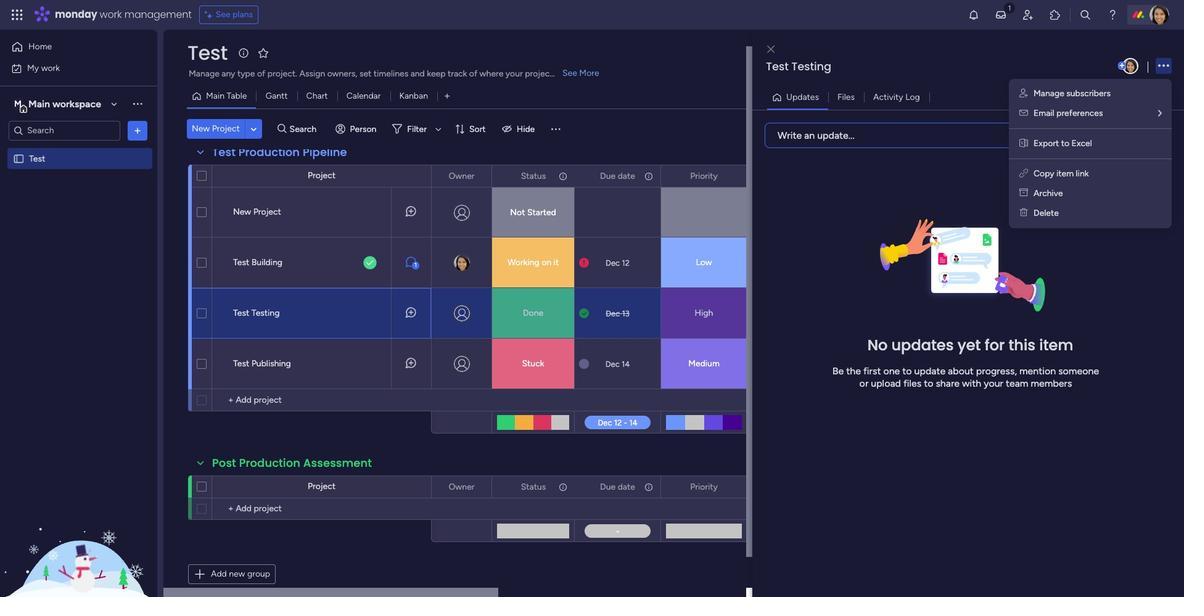 Task type: describe. For each thing, give the bounding box(es) containing it.
dec for dec 14
[[606, 359, 620, 369]]

write for write an update...
[[778, 129, 802, 141]]

project inside new project button
[[212, 123, 240, 134]]

workspace selection element
[[12, 97, 103, 113]]

not
[[510, 207, 525, 218]]

main table button
[[187, 86, 256, 106]]

subscribers
[[1067, 88, 1111, 99]]

done
[[523, 308, 544, 318]]

+ Add project text field
[[218, 393, 318, 408]]

link
[[1076, 168, 1089, 179]]

assessment
[[303, 455, 372, 471]]

show board description image
[[236, 47, 251, 59]]

main workspace
[[28, 98, 101, 110]]

due date field for post production assessment
[[597, 480, 639, 494]]

1 vertical spatial new project
[[233, 207, 281, 217]]

test building
[[233, 257, 283, 268]]

updates
[[787, 92, 819, 102]]

1 vertical spatial testing
[[252, 308, 280, 318]]

group
[[247, 569, 270, 579]]

invite members image
[[1022, 9, 1035, 21]]

list arrow image
[[1159, 109, 1162, 118]]

project.
[[268, 68, 297, 79]]

dec 14
[[606, 359, 630, 369]]

new project inside button
[[192, 123, 240, 134]]

1 owner field from the top
[[446, 169, 478, 183]]

1 owner from the top
[[449, 171, 475, 181]]

home button
[[7, 37, 133, 57]]

or
[[860, 378, 869, 389]]

the
[[847, 365, 861, 377]]

Test Production Pipeline field
[[209, 144, 350, 160]]

one
[[884, 365, 900, 377]]

update
[[915, 365, 946, 377]]

about
[[948, 365, 974, 377]]

manage any type of project. assign owners, set timelines and keep track of where your project stands.
[[189, 68, 583, 79]]

add new group button
[[188, 565, 276, 584]]

working on it
[[508, 257, 559, 268]]

chart
[[306, 91, 328, 101]]

email preferences
[[1034, 108, 1103, 118]]

Search in workspace field
[[26, 123, 103, 138]]

first
[[864, 365, 881, 377]]

write updates via email:
[[1075, 153, 1167, 163]]

hide button
[[497, 119, 542, 139]]

project
[[525, 68, 553, 79]]

track
[[448, 68, 467, 79]]

1 priority from the top
[[690, 171, 718, 181]]

add new group
[[211, 569, 270, 579]]

calendar button
[[337, 86, 390, 106]]

be
[[833, 365, 844, 377]]

test inside test list box
[[29, 153, 45, 164]]

new project button
[[187, 119, 245, 139]]

work for monday
[[100, 7, 122, 22]]

upload
[[871, 378, 901, 389]]

due date for assessment
[[600, 482, 635, 492]]

1 of from the left
[[257, 68, 265, 79]]

0 vertical spatial to
[[1062, 138, 1070, 149]]

medium
[[689, 358, 720, 369]]

yet
[[958, 335, 981, 355]]

updates button
[[768, 87, 829, 107]]

due date field for test production pipeline
[[597, 169, 639, 183]]

preferences
[[1057, 108, 1103, 118]]

due for post production assessment
[[600, 482, 616, 492]]

1 vertical spatial item
[[1040, 335, 1074, 355]]

main for main table
[[206, 91, 225, 101]]

1 horizontal spatial new
[[233, 207, 251, 217]]

test testing inside test testing field
[[766, 59, 832, 74]]

14
[[622, 359, 630, 369]]

workspace image
[[12, 97, 24, 111]]

write an update...
[[778, 129, 855, 141]]

v2 search image
[[278, 122, 287, 136]]

1 image
[[1004, 1, 1016, 14]]

home
[[28, 41, 52, 52]]

0 vertical spatial item
[[1057, 168, 1074, 179]]

export
[[1034, 138, 1060, 149]]

test up any
[[188, 39, 228, 67]]

test down test building
[[233, 308, 249, 318]]

manage for manage any type of project. assign owners, set timelines and keep track of where your project stands.
[[189, 68, 220, 79]]

main for main workspace
[[28, 98, 50, 110]]

Post Production Assessment field
[[209, 455, 375, 471]]

share
[[936, 378, 960, 389]]

calendar
[[347, 91, 381, 101]]

manage subscribers
[[1034, 88, 1111, 99]]

kanban
[[399, 91, 428, 101]]

envelope o image
[[1063, 151, 1075, 164]]

1 button
[[391, 238, 431, 288]]

v2 ellipsis image
[[1159, 58, 1170, 74]]

inbox image
[[995, 9, 1008, 21]]

copy
[[1034, 168, 1055, 179]]

dapulse archived image
[[1020, 188, 1029, 199]]

add view image
[[445, 92, 450, 101]]

more
[[580, 68, 599, 78]]

files
[[838, 92, 855, 102]]

plans
[[233, 9, 253, 20]]

2 priority field from the top
[[687, 480, 721, 494]]

search everything image
[[1080, 9, 1092, 21]]

on
[[542, 257, 552, 268]]

no updates yet for this item
[[868, 335, 1074, 355]]

Test Testing field
[[763, 59, 1116, 75]]

manage for manage subscribers
[[1034, 88, 1065, 99]]

monday work management
[[55, 7, 192, 22]]

due date for pipeline
[[600, 171, 635, 181]]

delete
[[1034, 208, 1059, 218]]

person
[[350, 124, 377, 134]]

progress,
[[977, 365, 1017, 377]]

Test field
[[184, 39, 231, 67]]

13
[[622, 309, 630, 318]]

mention
[[1020, 365, 1056, 377]]

v2 surface invite image
[[1020, 88, 1029, 99]]

high
[[695, 308, 713, 318]]

with
[[962, 378, 982, 389]]

test inside test testing field
[[766, 59, 789, 74]]

write for write updates via email:
[[1075, 153, 1096, 163]]

test left building
[[233, 257, 249, 268]]

gantt button
[[256, 86, 297, 106]]

your inside be the first one to update about progress, mention someone or upload files to share with your team members
[[984, 378, 1004, 389]]

members
[[1031, 378, 1073, 389]]

work for my
[[41, 63, 60, 73]]

see plans button
[[199, 6, 259, 24]]

2 owner field from the top
[[446, 480, 478, 494]]



Task type: locate. For each thing, give the bounding box(es) containing it.
v2 link image
[[1020, 168, 1029, 179]]

production
[[239, 144, 300, 160], [239, 455, 301, 471]]

1 vertical spatial due date
[[600, 482, 635, 492]]

2 status from the top
[[521, 482, 546, 492]]

0 vertical spatial new project
[[192, 123, 240, 134]]

post
[[212, 455, 236, 471]]

options image
[[558, 166, 566, 187], [644, 166, 652, 187], [558, 477, 566, 498]]

management
[[124, 7, 192, 22]]

menu containing manage subscribers
[[1009, 79, 1172, 228]]

stands.
[[555, 68, 583, 79]]

0 vertical spatial work
[[100, 7, 122, 22]]

1 vertical spatial updates
[[892, 335, 954, 355]]

1 vertical spatial owner
[[449, 482, 475, 492]]

0 vertical spatial owner
[[449, 171, 475, 181]]

sort
[[469, 124, 486, 134]]

email
[[1034, 108, 1055, 118]]

+ Add project text field
[[218, 502, 318, 516]]

see more link
[[561, 67, 601, 80]]

lottie animation element
[[0, 473, 157, 597]]

1 vertical spatial due
[[600, 482, 616, 492]]

production down v2 search image
[[239, 144, 300, 160]]

Priority field
[[687, 169, 721, 183], [687, 480, 721, 494]]

0 vertical spatial your
[[506, 68, 523, 79]]

dec left 13
[[606, 309, 620, 318]]

be the first one to update about progress, mention someone or upload files to share with your team members
[[833, 365, 1100, 389]]

0 horizontal spatial see
[[216, 9, 231, 20]]

archive
[[1034, 188, 1063, 199]]

see for see plans
[[216, 9, 231, 20]]

manage up email
[[1034, 88, 1065, 99]]

new inside button
[[192, 123, 210, 134]]

see for see more
[[563, 68, 577, 78]]

1 horizontal spatial work
[[100, 7, 122, 22]]

test inside test production pipeline field
[[212, 144, 236, 160]]

kanban button
[[390, 86, 437, 106]]

hide
[[517, 124, 535, 134]]

of right type
[[257, 68, 265, 79]]

files
[[904, 378, 922, 389]]

main table
[[206, 91, 247, 101]]

set
[[360, 68, 372, 79]]

0 vertical spatial write
[[778, 129, 802, 141]]

2 vertical spatial dec
[[606, 359, 620, 369]]

activity log
[[874, 92, 920, 102]]

new up test building
[[233, 207, 251, 217]]

0 horizontal spatial of
[[257, 68, 265, 79]]

help image
[[1107, 9, 1119, 21]]

person button
[[330, 119, 384, 139]]

write left an
[[778, 129, 802, 141]]

testing inside field
[[792, 59, 832, 74]]

monday
[[55, 7, 97, 22]]

close image
[[768, 45, 775, 54]]

see more
[[563, 68, 599, 78]]

notifications image
[[968, 9, 980, 21]]

gantt
[[266, 91, 288, 101]]

public board image
[[13, 153, 25, 164]]

v2 delete line image
[[1020, 208, 1029, 218]]

0 vertical spatial date
[[618, 171, 635, 181]]

0 horizontal spatial updates
[[892, 335, 954, 355]]

1 vertical spatial dec
[[606, 309, 620, 318]]

to up envelope o icon
[[1062, 138, 1070, 149]]

chart button
[[297, 86, 337, 106]]

timelines
[[374, 68, 409, 79]]

dec for dec 12
[[606, 258, 620, 267]]

updates for no
[[892, 335, 954, 355]]

menu image
[[550, 123, 562, 135]]

publishing
[[252, 358, 291, 369]]

post production assessment
[[212, 455, 372, 471]]

0 vertical spatial testing
[[792, 59, 832, 74]]

1 priority field from the top
[[687, 169, 721, 183]]

2 due date from the top
[[600, 482, 635, 492]]

1 horizontal spatial to
[[924, 378, 934, 389]]

excel
[[1072, 138, 1093, 149]]

work inside button
[[41, 63, 60, 73]]

1 horizontal spatial test testing
[[766, 59, 832, 74]]

manage inside "menu"
[[1034, 88, 1065, 99]]

work right monday
[[100, 7, 122, 22]]

dec left 14
[[606, 359, 620, 369]]

activity log button
[[864, 87, 930, 107]]

12
[[622, 258, 630, 267]]

where
[[480, 68, 504, 79]]

1 vertical spatial new
[[233, 207, 251, 217]]

0 horizontal spatial to
[[903, 365, 912, 377]]

assign
[[299, 68, 325, 79]]

dec left 12
[[606, 258, 620, 267]]

main right workspace icon
[[28, 98, 50, 110]]

1 horizontal spatial see
[[563, 68, 577, 78]]

test testing up updates
[[766, 59, 832, 74]]

workspace options image
[[131, 98, 144, 110]]

v2 email column image
[[1020, 108, 1028, 118]]

0 vertical spatial manage
[[189, 68, 220, 79]]

low
[[696, 257, 712, 268]]

it
[[554, 257, 559, 268]]

1 due date field from the top
[[597, 169, 639, 183]]

dec
[[606, 258, 620, 267], [606, 309, 620, 318], [606, 359, 620, 369]]

0 horizontal spatial main
[[28, 98, 50, 110]]

see inside "button"
[[216, 9, 231, 20]]

see plans
[[216, 9, 253, 20]]

1 status field from the top
[[518, 169, 549, 183]]

1 vertical spatial priority
[[690, 482, 718, 492]]

test right public board image
[[29, 153, 45, 164]]

0 vertical spatial see
[[216, 9, 231, 20]]

my
[[27, 63, 39, 73]]

test left publishing
[[233, 358, 249, 369]]

2 vertical spatial to
[[924, 378, 934, 389]]

1 horizontal spatial write
[[1075, 153, 1096, 163]]

0 vertical spatial status field
[[518, 169, 549, 183]]

email:
[[1145, 153, 1167, 163]]

any
[[222, 68, 235, 79]]

lottie animation image
[[0, 473, 157, 597]]

production for test
[[239, 144, 300, 160]]

write an update... button
[[765, 122, 1167, 148]]

options image
[[131, 124, 144, 137], [474, 166, 483, 187], [474, 477, 483, 498], [644, 477, 652, 498]]

main inside button
[[206, 91, 225, 101]]

team
[[1006, 378, 1029, 389]]

0 vertical spatial due
[[600, 171, 616, 181]]

1 vertical spatial to
[[903, 365, 912, 377]]

started
[[527, 207, 556, 218]]

1 vertical spatial date
[[618, 482, 635, 492]]

1 vertical spatial status
[[521, 482, 546, 492]]

2 due date field from the top
[[597, 480, 639, 494]]

via
[[1132, 153, 1143, 163]]

date
[[618, 171, 635, 181], [618, 482, 635, 492]]

column information image
[[558, 171, 568, 181], [644, 171, 654, 181], [558, 482, 568, 492]]

not started
[[510, 207, 556, 218]]

0 vertical spatial production
[[239, 144, 300, 160]]

updates for write
[[1098, 153, 1130, 163]]

1 horizontal spatial manage
[[1034, 88, 1065, 99]]

0 horizontal spatial test testing
[[233, 308, 280, 318]]

james peterson image
[[1123, 58, 1139, 74]]

date for post production assessment
[[618, 482, 635, 492]]

import from excel template outline image
[[1020, 138, 1029, 149]]

production right post
[[239, 455, 301, 471]]

new
[[229, 569, 245, 579]]

project left angle down image
[[212, 123, 240, 134]]

updates left via
[[1098, 153, 1130, 163]]

my work
[[27, 63, 60, 73]]

updates up update
[[892, 335, 954, 355]]

your right "where"
[[506, 68, 523, 79]]

of
[[257, 68, 265, 79], [469, 68, 478, 79]]

table
[[227, 91, 247, 101]]

arrow down image
[[431, 122, 446, 136]]

1 vertical spatial manage
[[1034, 88, 1065, 99]]

2 due from the top
[[600, 482, 616, 492]]

testing up updates
[[792, 59, 832, 74]]

0 horizontal spatial testing
[[252, 308, 280, 318]]

production inside field
[[239, 455, 301, 471]]

filter
[[407, 124, 427, 134]]

2 date from the top
[[618, 482, 635, 492]]

Search field
[[287, 120, 324, 138]]

1 vertical spatial priority field
[[687, 480, 721, 494]]

angle down image
[[251, 124, 257, 134]]

see left 'more'
[[563, 68, 577, 78]]

james peterson image
[[1150, 5, 1170, 25]]

column information image
[[644, 482, 654, 492]]

and
[[411, 68, 425, 79]]

1 vertical spatial due date field
[[597, 480, 639, 494]]

type
[[237, 68, 255, 79]]

2 status field from the top
[[518, 480, 549, 494]]

v2 overdue deadline image
[[579, 257, 589, 269]]

1 vertical spatial test testing
[[233, 308, 280, 318]]

1 vertical spatial status field
[[518, 480, 549, 494]]

0 vertical spatial due date
[[600, 171, 635, 181]]

0 horizontal spatial write
[[778, 129, 802, 141]]

testing
[[792, 59, 832, 74], [252, 308, 280, 318]]

of right track
[[469, 68, 478, 79]]

test testing
[[766, 59, 832, 74], [233, 308, 280, 318]]

project down assessment
[[308, 481, 336, 492]]

filter button
[[388, 119, 446, 139]]

update...
[[818, 129, 855, 141]]

0 vertical spatial owner field
[[446, 169, 478, 183]]

0 horizontal spatial work
[[41, 63, 60, 73]]

apps image
[[1049, 9, 1062, 21]]

0 horizontal spatial your
[[506, 68, 523, 79]]

production for post
[[239, 455, 301, 471]]

to up files
[[903, 365, 912, 377]]

option
[[0, 147, 157, 150]]

1 horizontal spatial updates
[[1098, 153, 1130, 163]]

1 vertical spatial see
[[563, 68, 577, 78]]

select product image
[[11, 9, 23, 21]]

production inside field
[[239, 144, 300, 160]]

Owner field
[[446, 169, 478, 183], [446, 480, 478, 494]]

0 vertical spatial due date field
[[597, 169, 639, 183]]

activity
[[874, 92, 904, 102]]

date for test production pipeline
[[618, 171, 635, 181]]

1 date from the top
[[618, 171, 635, 181]]

item up mention
[[1040, 335, 1074, 355]]

new project up test building
[[233, 207, 281, 217]]

updates
[[1098, 153, 1130, 163], [892, 335, 954, 355]]

1 vertical spatial work
[[41, 63, 60, 73]]

status
[[521, 171, 546, 181], [521, 482, 546, 492]]

test publishing
[[233, 358, 291, 369]]

1 horizontal spatial main
[[206, 91, 225, 101]]

due
[[600, 171, 616, 181], [600, 482, 616, 492]]

see left plans
[[216, 9, 231, 20]]

to down update
[[924, 378, 934, 389]]

write
[[778, 129, 802, 141], [1075, 153, 1096, 163]]

0 vertical spatial priority
[[690, 171, 718, 181]]

new down main table button
[[192, 123, 210, 134]]

0 vertical spatial updates
[[1098, 153, 1130, 163]]

this
[[1009, 335, 1036, 355]]

add
[[211, 569, 227, 579]]

0 vertical spatial test testing
[[766, 59, 832, 74]]

stuck
[[522, 358, 545, 369]]

dapulse addbtn image
[[1119, 62, 1127, 70]]

1 vertical spatial write
[[1075, 153, 1096, 163]]

write inside button
[[778, 129, 802, 141]]

due for test production pipeline
[[600, 171, 616, 181]]

2 owner from the top
[[449, 482, 475, 492]]

your down progress,
[[984, 378, 1004, 389]]

2 priority from the top
[[690, 482, 718, 492]]

0 vertical spatial dec
[[606, 258, 620, 267]]

2 of from the left
[[469, 68, 478, 79]]

test testing down test building
[[233, 308, 280, 318]]

main inside workspace selection "element"
[[28, 98, 50, 110]]

work right my
[[41, 63, 60, 73]]

add to favorites image
[[257, 47, 269, 59]]

1
[[415, 262, 417, 269]]

0 horizontal spatial manage
[[189, 68, 220, 79]]

1 due from the top
[[600, 171, 616, 181]]

work
[[100, 7, 122, 22], [41, 63, 60, 73]]

priority
[[690, 171, 718, 181], [690, 482, 718, 492]]

main
[[206, 91, 225, 101], [28, 98, 50, 110]]

dec 13
[[606, 309, 630, 318]]

manage down test field
[[189, 68, 220, 79]]

project up building
[[253, 207, 281, 217]]

1 vertical spatial owner field
[[446, 480, 478, 494]]

1 due date from the top
[[600, 171, 635, 181]]

no
[[868, 335, 888, 355]]

1 vertical spatial production
[[239, 455, 301, 471]]

log
[[906, 92, 920, 102]]

files button
[[829, 87, 864, 107]]

1 horizontal spatial of
[[469, 68, 478, 79]]

1 status from the top
[[521, 171, 546, 181]]

export to excel
[[1034, 138, 1093, 149]]

2 horizontal spatial to
[[1062, 138, 1070, 149]]

testing down building
[[252, 308, 280, 318]]

0 horizontal spatial new
[[192, 123, 210, 134]]

project down the pipeline at top
[[308, 170, 336, 181]]

menu
[[1009, 79, 1172, 228]]

write down the excel
[[1075, 153, 1096, 163]]

Due date field
[[597, 169, 639, 183], [597, 480, 639, 494]]

copy item link
[[1034, 168, 1089, 179]]

1 horizontal spatial testing
[[792, 59, 832, 74]]

item down envelope o icon
[[1057, 168, 1074, 179]]

main left table
[[206, 91, 225, 101]]

test down new project button
[[212, 144, 236, 160]]

new project down main table button
[[192, 123, 240, 134]]

dec 12
[[606, 258, 630, 267]]

dec for dec 13
[[606, 309, 620, 318]]

sort button
[[450, 119, 493, 139]]

test list box
[[0, 146, 157, 336]]

0 vertical spatial new
[[192, 123, 210, 134]]

test down close image
[[766, 59, 789, 74]]

0 vertical spatial status
[[521, 171, 546, 181]]

1 vertical spatial your
[[984, 378, 1004, 389]]

Status field
[[518, 169, 549, 183], [518, 480, 549, 494]]

workspace
[[52, 98, 101, 110]]

1 horizontal spatial your
[[984, 378, 1004, 389]]

v2 done deadline image
[[579, 308, 589, 319]]

0 vertical spatial priority field
[[687, 169, 721, 183]]



Task type: vqa. For each thing, say whether or not it's contained in the screenshot.
1st 'Status' field from the top
yes



